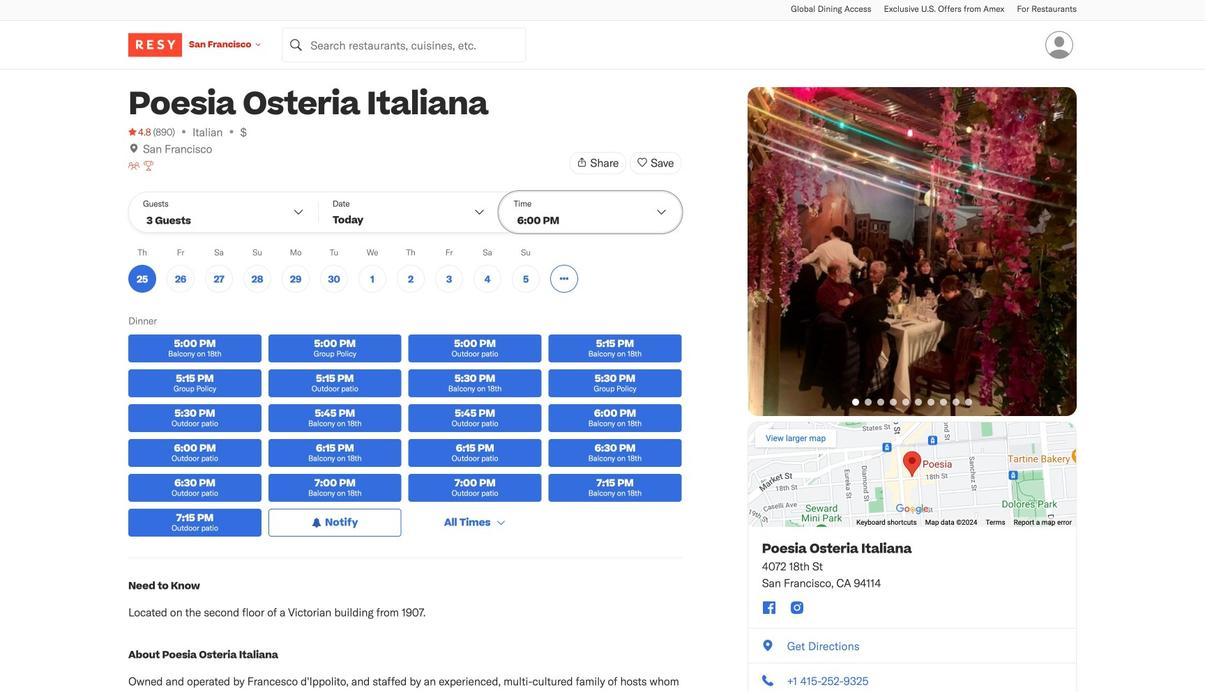 Task type: describe. For each thing, give the bounding box(es) containing it.
890 reviews element
[[153, 125, 175, 139]]

Search restaurants, cuisines, etc. text field
[[282, 28, 526, 62]]

4.8 out of 5 stars image
[[128, 125, 151, 139]]



Task type: vqa. For each thing, say whether or not it's contained in the screenshot.
4.6 out of 5 stars IMAGE
no



Task type: locate. For each thing, give the bounding box(es) containing it.
None field
[[282, 28, 526, 62]]



